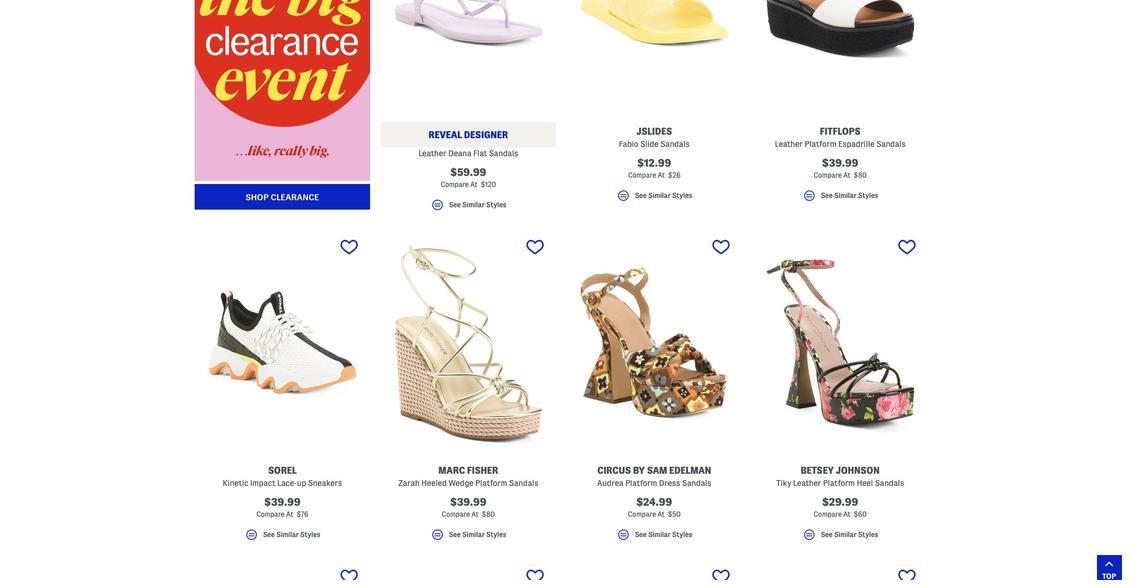 Task type: locate. For each thing, give the bounding box(es) containing it.
1 horizontal spatial $80
[[854, 171, 867, 179]]

$80 for marc fisher
[[482, 511, 495, 518]]

dress
[[659, 479, 680, 488]]

compare inside fitflops leather platform espadrille sandals $39.99 compare at              $80 element
[[814, 171, 842, 179]]

similar inside the jslides fabio slide sandals $12.99 compare at              $26 element
[[648, 192, 671, 200]]

made in italy two band wedges image
[[567, 563, 742, 581]]

similar down $26 at top right
[[648, 192, 671, 200]]

similar for fitflops
[[834, 192, 857, 200]]

see inside circus by sam edelman audrea platform dress sandals $24.99 compare at              $50 element
[[635, 531, 647, 539]]

styles down '$76'
[[300, 531, 320, 539]]

flat
[[473, 149, 487, 158]]

styles
[[672, 192, 692, 200], [858, 192, 878, 200], [486, 201, 506, 209], [300, 531, 320, 539], [486, 531, 506, 539], [672, 531, 692, 539], [858, 531, 878, 539]]

platform down fisher
[[475, 479, 507, 488]]

wedge
[[449, 479, 474, 488]]

styles up made in italy bling sandals image
[[486, 531, 506, 539]]

$39.99 compare at              $80 for fitflops
[[814, 157, 867, 179]]

sneakers
[[308, 479, 342, 488]]

see similar styles for sorel
[[263, 531, 320, 539]]

$39.99 compare at              $80 down espadrille
[[814, 157, 867, 179]]

see similar styles for marc
[[449, 531, 506, 539]]

see similar styles down $26 at top right
[[635, 192, 692, 200]]

styles down $26 at top right
[[672, 192, 692, 200]]

similar inside marc fisher zarah heeled wedge platform sandals $39.99 compare at              $80 element
[[462, 531, 485, 539]]

styles inside the betsey johnson tiky leather platform heel sandals $29.99 compare at              $60 element
[[858, 531, 878, 539]]

see for jslides
[[635, 192, 647, 200]]

see similar styles button down $39.99 compare at              $76
[[195, 528, 370, 547]]

$60
[[854, 511, 867, 518]]

styles inside circus by sam edelman audrea platform dress sandals $24.99 compare at              $50 element
[[672, 531, 692, 539]]

compare down the fitflops leather platform espadrille sandals
[[814, 171, 842, 179]]

see similar styles down espadrille
[[821, 192, 878, 200]]

compare down $24.99
[[628, 511, 656, 518]]

compare inside $12.99 compare at              $26
[[628, 171, 656, 179]]

1 horizontal spatial $39.99
[[450, 497, 487, 508]]

leather deana flat sandals image
[[381, 0, 556, 113]]

compare for jslides
[[628, 171, 656, 179]]

top link
[[1097, 556, 1122, 581]]

see inside fitflops leather platform espadrille sandals $39.99 compare at              $80 element
[[821, 192, 833, 200]]

see similar styles
[[635, 192, 692, 200], [821, 192, 878, 200], [449, 201, 506, 209], [263, 531, 320, 539], [449, 531, 506, 539], [635, 531, 692, 539], [821, 531, 878, 539]]

sam
[[647, 466, 667, 476]]

top
[[1102, 572, 1116, 580]]

see similar styles button down $59.99 compare at              $120
[[381, 198, 556, 217]]

0 vertical spatial leather
[[775, 139, 803, 149]]

compare left '$76'
[[257, 511, 285, 518]]

sandals inside circus by sam edelman audrea platform dress sandals
[[682, 479, 711, 488]]

reveal designer
[[429, 130, 508, 140]]

styles inside reveal designer leather deana flat sandals $59.99 compare at              $120 element
[[486, 201, 506, 209]]

$12.99 compare at              $26
[[628, 157, 681, 179]]

$39.99 compare at              $80 down wedge
[[442, 497, 495, 518]]

see similar styles down $50
[[635, 531, 692, 539]]

see similar styles button down $12.99 compare at              $26
[[567, 189, 742, 208]]

compare down wedge
[[442, 511, 470, 518]]

leather platform espadrille sandals image
[[753, 0, 928, 113]]

$59.99 compare at              $120
[[441, 167, 496, 188]]

$39.99 down lace-
[[264, 497, 301, 508]]

0 vertical spatial $39.99 compare at              $80
[[814, 157, 867, 179]]

leather deana flat sandals
[[419, 149, 518, 158]]

$39.99 compare at              $80
[[814, 157, 867, 179], [442, 497, 495, 518]]

see similar styles inside reveal designer leather deana flat sandals $59.99 compare at              $120 element
[[449, 201, 506, 209]]

platform up $29.99
[[823, 479, 855, 488]]

similar inside sorel kinetic impact lace-up sneakers $39.99 compare at              $76 element
[[276, 531, 299, 539]]

styles down espadrille
[[858, 192, 878, 200]]

similar down $50
[[648, 531, 671, 539]]

compare
[[628, 171, 656, 179], [814, 171, 842, 179], [441, 181, 469, 188], [257, 511, 285, 518], [442, 511, 470, 518], [628, 511, 656, 518], [814, 511, 842, 518]]

see similar styles button down $24.99 compare at              $50
[[567, 528, 742, 547]]

0 horizontal spatial $39.99 compare at              $80
[[442, 497, 495, 518]]

similar inside reveal designer leather deana flat sandals $59.99 compare at              $120 element
[[462, 201, 485, 209]]

$39.99 compare at              $76
[[257, 497, 308, 518]]

similar down espadrille
[[834, 192, 857, 200]]

similar for marc
[[462, 531, 485, 539]]

see similar styles for jslides
[[635, 192, 692, 200]]

$29.99 compare at              $60
[[814, 497, 867, 518]]

see similar styles button for fitflops
[[753, 189, 928, 208]]

heel
[[857, 479, 873, 488]]

$80 for fitflops
[[854, 171, 867, 179]]

$39.99
[[822, 157, 858, 169], [264, 497, 301, 508], [450, 497, 487, 508]]

$39.99 down wedge
[[450, 497, 487, 508]]

platform down fitflops
[[805, 139, 837, 149]]

johnson
[[836, 466, 880, 476]]

similar down $60
[[834, 531, 857, 539]]

$39.99 compare at              $80 for marc
[[442, 497, 495, 518]]

$76
[[296, 511, 308, 518]]

similar
[[648, 192, 671, 200], [834, 192, 857, 200], [462, 201, 485, 209], [276, 531, 299, 539], [462, 531, 485, 539], [648, 531, 671, 539], [834, 531, 857, 539]]

similar inside the betsey johnson tiky leather platform heel sandals $29.99 compare at              $60 element
[[834, 531, 857, 539]]

compare inside marc fisher zarah heeled wedge platform sandals $39.99 compare at              $80 element
[[442, 511, 470, 518]]

compare inside $24.99 compare at              $50
[[628, 511, 656, 518]]

compare for sorel
[[257, 511, 285, 518]]

tiky
[[776, 479, 792, 488]]

marc fisher zarah heeled wedge platform sandals $39.99 compare at              $80 element
[[381, 232, 556, 547]]

$26
[[668, 171, 681, 179]]

2 horizontal spatial $39.99
[[822, 157, 858, 169]]

see similar styles inside the jslides fabio slide sandals $12.99 compare at              $26 element
[[635, 192, 692, 200]]

styles for circus
[[672, 531, 692, 539]]

see
[[635, 192, 647, 200], [821, 192, 833, 200], [449, 201, 461, 209], [263, 531, 275, 539], [449, 531, 461, 539], [635, 531, 647, 539], [821, 531, 833, 539]]

styles for jslides
[[672, 192, 692, 200]]

1 vertical spatial leather
[[419, 149, 447, 158]]

see similar styles down $60
[[821, 531, 878, 539]]

compare inside $29.99 compare at              $60
[[814, 511, 842, 518]]

styles for $59.99
[[486, 201, 506, 209]]

see similar styles button for betsey
[[753, 528, 928, 547]]

see inside sorel kinetic impact lace-up sneakers $39.99 compare at              $76 element
[[263, 531, 275, 539]]

by
[[633, 466, 645, 476]]

see for fitflops
[[821, 192, 833, 200]]

similar down $120
[[462, 201, 485, 209]]

see similar styles button
[[567, 189, 742, 208], [753, 189, 928, 208], [381, 198, 556, 217], [195, 528, 370, 547], [381, 528, 556, 547], [567, 528, 742, 547], [753, 528, 928, 547]]

see inside marc fisher zarah heeled wedge platform sandals $39.99 compare at              $80 element
[[449, 531, 461, 539]]

reveal
[[429, 130, 462, 140]]

compare down $12.99
[[628, 171, 656, 179]]

sorel kinetic impact lace-up sneakers
[[223, 466, 342, 488]]

compare for fitflops
[[814, 171, 842, 179]]

$39.99 inside $39.99 compare at              $76
[[264, 497, 301, 508]]

zarah
[[398, 479, 420, 488]]

fitflops
[[820, 127, 861, 137]]

sandals inside marc fisher zarah heeled wedge platform sandals
[[509, 479, 538, 488]]

$12.99
[[637, 157, 671, 169]]

$80 down marc fisher zarah heeled wedge platform sandals
[[482, 511, 495, 518]]

see similar styles inside marc fisher zarah heeled wedge platform sandals $39.99 compare at              $80 element
[[449, 531, 506, 539]]

$120
[[481, 181, 496, 188]]

similar inside circus by sam edelman audrea platform dress sandals $24.99 compare at              $50 element
[[648, 531, 671, 539]]

kinetic impact lace-up sneakers image
[[195, 232, 370, 452]]

circus
[[597, 466, 631, 476]]

styles inside the jslides fabio slide sandals $12.99 compare at              $26 element
[[672, 192, 692, 200]]

1 vertical spatial $80
[[482, 511, 495, 518]]

reveal designer leather deana flat sandals $59.99 compare at              $120 element
[[381, 0, 556, 217]]

see similar styles for circus
[[635, 531, 692, 539]]

similar for betsey
[[834, 531, 857, 539]]

0 horizontal spatial $80
[[482, 511, 495, 518]]

sandals
[[660, 139, 690, 149], [876, 139, 906, 149], [489, 149, 518, 158], [509, 479, 538, 488], [682, 479, 711, 488], [875, 479, 904, 488]]

0 vertical spatial $80
[[854, 171, 867, 179]]

styles inside marc fisher zarah heeled wedge platform sandals $39.99 compare at              $80 element
[[486, 531, 506, 539]]

1 vertical spatial $39.99 compare at              $80
[[442, 497, 495, 518]]

see similar styles inside sorel kinetic impact lace-up sneakers $39.99 compare at              $76 element
[[263, 531, 320, 539]]

see similar styles inside the betsey johnson tiky leather platform heel sandals $29.99 compare at              $60 element
[[821, 531, 878, 539]]

see similar styles button up made in italy bling sandals image
[[381, 528, 556, 547]]

see similar styles inside fitflops leather platform espadrille sandals $39.99 compare at              $80 element
[[821, 192, 878, 200]]

see similar styles for fitflops
[[821, 192, 878, 200]]

platform down by
[[625, 479, 657, 488]]

$24.99 compare at              $50
[[628, 497, 681, 518]]

see inside the jslides fabio slide sandals $12.99 compare at              $26 element
[[635, 192, 647, 200]]

2 vertical spatial leather
[[793, 479, 821, 488]]

styles down $60
[[858, 531, 878, 539]]

$39.99 down espadrille
[[822, 157, 858, 169]]

see similar styles down '$76'
[[263, 531, 320, 539]]

see similar styles for betsey
[[821, 531, 878, 539]]

styles inside fitflops leather platform espadrille sandals $39.99 compare at              $80 element
[[858, 192, 878, 200]]

compare inside $39.99 compare at              $76
[[257, 511, 285, 518]]

fabio slide sandals image
[[567, 0, 742, 113]]

styles down $50
[[672, 531, 692, 539]]

similar inside fitflops leather platform espadrille sandals $39.99 compare at              $80 element
[[834, 192, 857, 200]]

see similar styles down $120
[[449, 201, 506, 209]]

see inside reveal designer leather deana flat sandals $59.99 compare at              $120 element
[[449, 201, 461, 209]]

$39.99 for sorel
[[264, 497, 301, 508]]

1 horizontal spatial $39.99 compare at              $80
[[814, 157, 867, 179]]

see inside the betsey johnson tiky leather platform heel sandals $29.99 compare at              $60 element
[[821, 531, 833, 539]]

compare down $29.99
[[814, 511, 842, 518]]

$80
[[854, 171, 867, 179], [482, 511, 495, 518]]

sorel
[[268, 466, 297, 476]]

see similar styles button down espadrille
[[753, 189, 928, 208]]

$80 down espadrille
[[854, 171, 867, 179]]

platform inside circus by sam edelman audrea platform dress sandals
[[625, 479, 657, 488]]

see similar styles up made in italy bling sandals image
[[449, 531, 506, 539]]

styles down $120
[[486, 201, 506, 209]]

platform
[[805, 139, 837, 149], [475, 479, 507, 488], [625, 479, 657, 488], [823, 479, 855, 488]]

sandals inside the fitflops leather platform espadrille sandals
[[876, 139, 906, 149]]

$39.99 for fitflops
[[822, 157, 858, 169]]

0 horizontal spatial $39.99
[[264, 497, 301, 508]]

fabio
[[619, 139, 639, 149]]

similar down '$76'
[[276, 531, 299, 539]]

similar up made in italy bling sandals image
[[462, 531, 485, 539]]

compare down $59.99
[[441, 181, 469, 188]]

see similar styles inside circus by sam edelman audrea platform dress sandals $24.99 compare at              $50 element
[[635, 531, 692, 539]]

styles for betsey
[[858, 531, 878, 539]]

see similar styles button down $29.99 compare at              $60
[[753, 528, 928, 547]]

jslides fabio slide sandals
[[619, 127, 690, 149]]

sandals inside betsey johnson tiky leather platform heel sandals
[[875, 479, 904, 488]]

leather
[[775, 139, 803, 149], [419, 149, 447, 158], [793, 479, 821, 488]]

platform inside the fitflops leather platform espadrille sandals
[[805, 139, 837, 149]]

styles inside sorel kinetic impact lace-up sneakers $39.99 compare at              $76 element
[[300, 531, 320, 539]]

circus by sam edelman audrea platform dress sandals $24.99 compare at              $50 element
[[567, 232, 742, 547]]



Task type: vqa. For each thing, say whether or not it's contained in the screenshot.
rightmost "In"
no



Task type: describe. For each thing, give the bounding box(es) containing it.
$59.99
[[450, 167, 486, 178]]

fisher
[[467, 466, 498, 476]]

similar for jslides
[[648, 192, 671, 200]]

tiky leather platform heel sandals image
[[753, 232, 928, 452]]

circus by sam edelman audrea platform dress sandals
[[597, 466, 711, 488]]

styles for marc
[[486, 531, 506, 539]]

see similar styles button for $59.99
[[381, 198, 556, 217]]

similar for sorel
[[276, 531, 299, 539]]

platform inside marc fisher zarah heeled wedge platform sandals
[[475, 479, 507, 488]]

$29.99
[[822, 497, 858, 508]]

see similar styles for $59.99
[[449, 201, 506, 209]]

see for betsey
[[821, 531, 833, 539]]

sandals inside jslides fabio slide sandals
[[660, 139, 690, 149]]

compare for marc fisher
[[442, 511, 470, 518]]

waterproof leather high line hikers image
[[195, 563, 370, 581]]

wce image
[[195, 0, 370, 210]]

see similar styles button for jslides
[[567, 189, 742, 208]]

jslides fabio slide sandals $12.99 compare at              $26 element
[[567, 0, 742, 208]]

see for marc
[[449, 531, 461, 539]]

marc fisher zarah heeled wedge platform sandals
[[398, 466, 538, 488]]

see for sorel
[[263, 531, 275, 539]]

see similar styles button for sorel
[[195, 528, 370, 547]]

fitflops leather platform espadrille sandals $39.99 compare at              $80 element
[[753, 0, 928, 208]]

heeled
[[422, 479, 447, 488]]

$39.99 for marc
[[450, 497, 487, 508]]

edelman
[[669, 466, 711, 476]]

kinetic
[[223, 479, 248, 488]]

leather inside betsey johnson tiky leather platform heel sandals
[[793, 479, 821, 488]]

styles for sorel
[[300, 531, 320, 539]]

see for circus
[[635, 531, 647, 539]]

compare inside $59.99 compare at              $120
[[441, 181, 469, 188]]

$50
[[668, 511, 681, 518]]

zarah heeled wedge platform sandals image
[[381, 232, 556, 452]]

see for $59.99
[[449, 201, 461, 209]]

fitflops leather platform espadrille sandals
[[775, 127, 906, 149]]

sorel kinetic impact lace-up sneakers $39.99 compare at              $76 element
[[195, 232, 370, 547]]

made in italy bling sandals image
[[381, 563, 556, 581]]

up
[[297, 479, 306, 488]]

impact
[[250, 479, 276, 488]]

styles for fitflops
[[858, 192, 878, 200]]

slide
[[640, 139, 659, 149]]

made in germany mayari footbed comfort slides image
[[753, 563, 928, 581]]

deana
[[448, 149, 472, 158]]

lace-
[[277, 479, 297, 488]]

$24.99
[[637, 497, 672, 508]]

platform inside betsey johnson tiky leather platform heel sandals
[[823, 479, 855, 488]]

similar for circus
[[648, 531, 671, 539]]

similar for $59.99
[[462, 201, 485, 209]]

compare for circus by sam edelman
[[628, 511, 656, 518]]

see similar styles button for marc
[[381, 528, 556, 547]]

betsey
[[801, 466, 834, 476]]

jslides
[[637, 127, 672, 137]]

marc
[[438, 466, 465, 476]]

see similar styles button for circus
[[567, 528, 742, 547]]

betsey johnson tiky leather platform heel sandals $29.99 compare at              $60 element
[[753, 232, 928, 547]]

compare for betsey johnson
[[814, 511, 842, 518]]

betsey johnson tiky leather platform heel sandals
[[776, 466, 904, 488]]

leather inside the fitflops leather platform espadrille sandals
[[775, 139, 803, 149]]

espadrille
[[839, 139, 875, 149]]

audrea platform dress sandals image
[[567, 232, 742, 452]]

designer
[[464, 130, 508, 140]]

audrea
[[597, 479, 624, 488]]



